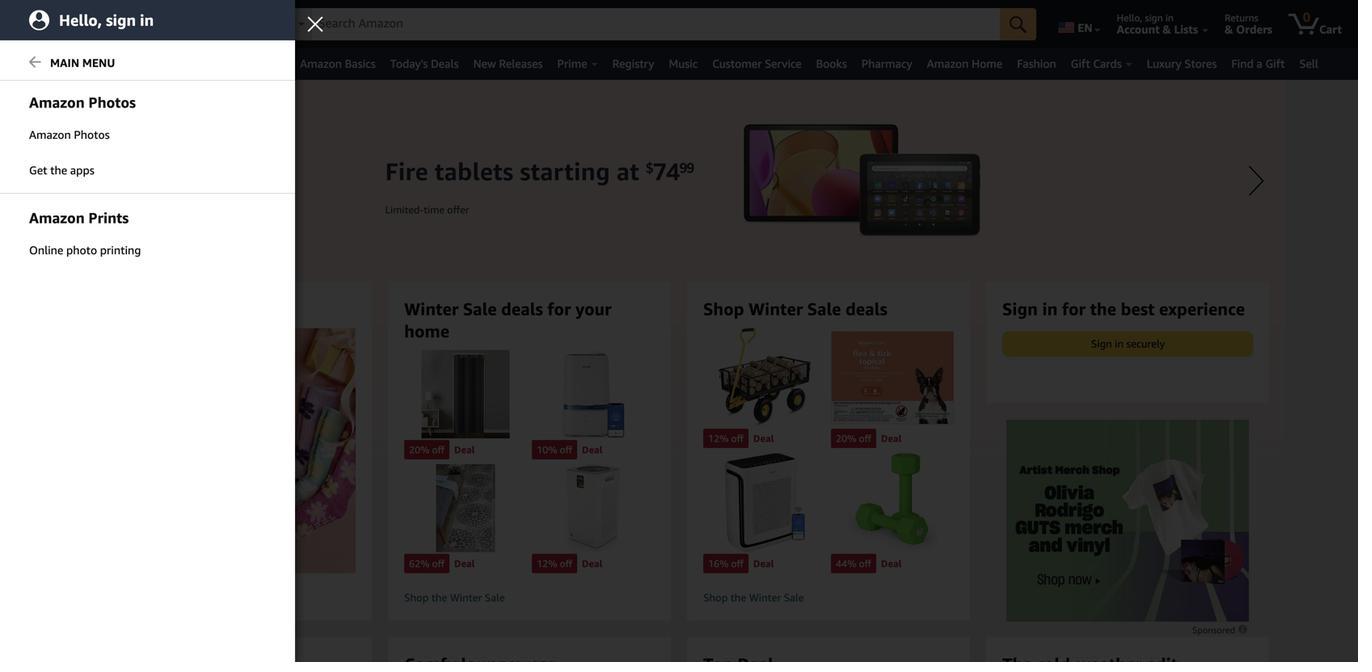 Task type: describe. For each thing, give the bounding box(es) containing it.
service
[[765, 57, 802, 70]]

home
[[404, 321, 449, 341]]

off for vevor steel garden cart, heavy duty 900 lbs capacity, with removable mesh sides to convert into flatbed, utility metal wagon with 180° rotating handle and 10 in tires, perfect for farm, yard image on the right of page
[[731, 433, 744, 445]]

online photo printing link
[[0, 234, 295, 268]]

44% off
[[836, 559, 871, 570]]

12% off for kenmore pm3020 air purifiers with h13 true hepa filter, covers up to 1500 sq.foot, 24db silentclean 3-stage hepa filtration system, 5 speeds for home large room, kitchens & bedroom image
[[537, 559, 572, 570]]

hello, sign in link
[[0, 0, 295, 40]]

winter inside winter sale deals for your home
[[404, 299, 459, 319]]

deal for vevor steel garden cart, heavy duty 900 lbs capacity, with removable mesh sides to convert into flatbed, utility metal wagon with 180° rotating handle and 10 in tires, perfect for farm, yard image on the right of page
[[753, 433, 774, 445]]

a
[[1257, 57, 1263, 70]]

gift cards link
[[1064, 53, 1140, 75]]

deal for kenmore pm3020 air purifiers with h13 true hepa filter, covers up to 1500 sq.foot, 24db silentclean 3-stage hepa filtration system, 5 speeds for home large room, kitchens & bedroom image
[[582, 559, 603, 570]]

registry link
[[605, 53, 662, 75]]

main menu
[[50, 56, 115, 70]]

today's deals
[[390, 57, 459, 70]]

music link
[[662, 53, 705, 75]]

20% for joydeco door curtain closet door, closet curtain for open closet, closet curtains for bedroom closet door, door curtains for doorways privacy bedroom(40wx78l) 'image'
[[409, 445, 430, 456]]

16% off
[[708, 559, 744, 570]]

0 horizontal spatial hello,
[[59, 11, 102, 30]]

amazon home link
[[920, 53, 1010, 75]]

off for levoit air purifiers for home large room up to 1900 ft² in 1 hr with washable filters, air quality monitor, smart wifi, hepa filter captures allergies, pet hair, smoke, pollen in bedroom, vital 200s image at right
[[731, 559, 744, 570]]

all button
[[9, 49, 56, 80]]

2 deals from the left
[[846, 299, 888, 319]]

en
[[1078, 21, 1093, 34]]

none submit inside the navigation navigation
[[1000, 8, 1037, 40]]

photo
[[66, 244, 97, 257]]

amazon photos
[[29, 94, 136, 111]]

shop for shop winter sale deals
[[703, 592, 728, 605]]

medical care link
[[56, 53, 147, 75]]

shop the winter sale link for shop winter sale deals
[[703, 592, 954, 606]]

amazon for amazon photos
[[29, 94, 85, 111]]

returns & orders
[[1225, 12, 1273, 36]]

none search field inside the navigation navigation
[[270, 8, 1037, 42]]

get the apps link
[[0, 154, 295, 188]]

luxury stores
[[1147, 57, 1217, 70]]

amazon for amazon home
[[927, 57, 969, 70]]

sponsored link
[[1193, 623, 1249, 639]]

navigation navigation
[[0, 0, 1358, 80]]

20% for amazon basics flea and tick topical treatment for small dogs (5 -22 pounds), 6 count (previously solimo) "image"
[[836, 433, 856, 445]]

account
[[1117, 23, 1160, 36]]

the down '62% off'
[[431, 592, 447, 605]]

amazon for amazon photos
[[29, 128, 71, 141]]

registry
[[612, 57, 654, 70]]

luxury
[[1147, 57, 1182, 70]]

10%
[[537, 445, 557, 456]]

sign in securely
[[1091, 338, 1165, 350]]

12% for vevor steel garden cart, heavy duty 900 lbs capacity, with removable mesh sides to convert into flatbed, utility metal wagon with 180° rotating handle and 10 in tires, perfect for farm, yard image on the right of page
[[708, 433, 729, 445]]

deals inside winter sale deals for your home
[[501, 299, 543, 319]]

new releases
[[473, 57, 543, 70]]

get
[[29, 164, 47, 177]]

2 for from the left
[[1062, 299, 1086, 319]]

deals
[[431, 57, 459, 70]]

fire tablets starting at $74.99. limited-time offer. image
[[73, 80, 1286, 565]]

0 horizontal spatial sign
[[106, 11, 136, 30]]

returns
[[1225, 12, 1259, 23]]

customer service link
[[705, 53, 809, 75]]

fashion
[[1017, 57, 1056, 70]]

sell link
[[1292, 53, 1326, 75]]

amazon for amazon basics
[[300, 57, 342, 70]]

delivering
[[124, 12, 168, 23]]

sale inside winter sale deals for your home
[[463, 299, 497, 319]]

amazon for amazon prints
[[29, 209, 85, 227]]

rugshop modern floral circles design for living room,bedroom,home office,kitchen non shedding runner rug 2' x 7' 2" gray image
[[404, 465, 527, 553]]

music
[[669, 57, 698, 70]]

sign for sign in for the best experience
[[1003, 299, 1038, 319]]

shop the winter sale link for winter sale deals for your home
[[404, 592, 655, 606]]

sponsored ad element
[[1007, 420, 1249, 623]]

prime link
[[550, 53, 605, 75]]

deal for the levoit 4l smart cool mist humidifier for home bedroom with essential oils, customize humidity for baby & plants, app & voice control, schedule, timer, last up to 40hrs, whisper quiet, handle design 'image'
[[582, 445, 603, 456]]

deal for levoit air purifiers for home large room up to 1900 ft² in 1 hr with washable filters, air quality monitor, smart wifi, hepa filter captures allergies, pet hair, smoke, pollen in bedroom, vital 200s image at right
[[753, 559, 774, 570]]

sponsored
[[1193, 626, 1238, 636]]

in inside the navigation navigation
[[1166, 12, 1174, 23]]

kenmore pm3020 air purifiers with h13 true hepa filter, covers up to 1500 sq.foot, 24db silentclean 3-stage hepa filtration system, 5 speeds for home large room, kitchens & bedroom image
[[532, 465, 655, 553]]

online
[[29, 244, 63, 257]]

account & lists
[[1117, 23, 1198, 36]]

securely
[[1127, 338, 1165, 350]]

the inside 'link'
[[50, 164, 67, 177]]

menu
[[82, 56, 115, 70]]

deal for joydeco door curtain closet door, closet curtain for open closet, closet curtains for bedroom closet door, door curtains for doorways privacy bedroom(40wx78l) 'image'
[[454, 445, 475, 456]]

photos
[[74, 128, 110, 141]]

care
[[106, 57, 129, 70]]

releases
[[499, 57, 543, 70]]

main menu link
[[0, 46, 295, 81]]

amazon basics link
[[293, 53, 383, 75]]

Search Amazon text field
[[312, 9, 1000, 40]]

0
[[1303, 9, 1311, 25]]

basics
[[345, 57, 376, 70]]

amazon home
[[927, 57, 1003, 70]]

62% off
[[409, 559, 445, 570]]

online photo printing
[[29, 244, 141, 257]]

amazon basics
[[300, 57, 376, 70]]

off for rugshop modern floral circles design for living room,bedroom,home office,kitchen non shedding runner rug 2' x 7' 2" gray image
[[432, 559, 445, 570]]

shop winter sale deals
[[703, 299, 888, 319]]

0 horizontal spatial hello, sign in
[[59, 11, 154, 30]]

luxury stores link
[[1140, 53, 1224, 75]]

sign in securely link
[[1003, 333, 1252, 356]]

books
[[816, 57, 847, 70]]

new releases link
[[466, 53, 550, 75]]

winter sale deals for your home
[[404, 299, 612, 341]]

deal for cap barbell neoprene dumbbell weights, 8 lb pair, shamrock image
[[881, 559, 902, 570]]

vevor steel garden cart, heavy duty 900 lbs capacity, with removable mesh sides to convert into flatbed, utility metal wagon with 180° rotating handle and 10 in tires, perfect for farm, yard image
[[703, 328, 826, 428]]

today's deals link
[[383, 53, 466, 75]]

off for cap barbell neoprene dumbbell weights, 8 lb pair, shamrock image
[[859, 559, 871, 570]]

lists
[[1174, 23, 1198, 36]]

orders
[[1236, 23, 1273, 36]]

amazon photos
[[29, 128, 110, 141]]

1 gift from the left
[[1071, 57, 1090, 70]]



Task type: locate. For each thing, give the bounding box(es) containing it.
deal right 44% off
[[881, 559, 902, 570]]

0 vertical spatial amazon
[[29, 94, 85, 111]]

hello, sign in
[[59, 11, 154, 30], [1117, 12, 1174, 23]]

leave feedback on sponsored ad element
[[1193, 626, 1249, 636]]

cards
[[1093, 57, 1122, 70]]

best
[[1121, 299, 1155, 319]]

hello, sign in left lists
[[1117, 12, 1174, 23]]

62%
[[409, 559, 430, 570]]

1 amazon from the top
[[29, 94, 85, 111]]

amazon left basics
[[300, 57, 342, 70]]

hello,
[[59, 11, 102, 30], [1117, 12, 1143, 23]]

off right 62% on the bottom left of page
[[432, 559, 445, 570]]

deal right 10% off
[[582, 445, 603, 456]]

1 shop the winter sale link from the left
[[404, 592, 655, 606]]

2 shop the winter sale link from the left
[[703, 592, 954, 606]]

shop
[[703, 299, 744, 319], [404, 592, 429, 605], [703, 592, 728, 605]]

0 vertical spatial 12% off
[[708, 433, 744, 445]]

amazon image
[[15, 15, 93, 39]]

44%
[[836, 559, 856, 570]]

sell
[[1300, 57, 1319, 70]]

& for returns
[[1225, 23, 1233, 36]]

the down 16% off
[[731, 592, 746, 605]]

amazon
[[29, 94, 85, 111], [29, 209, 85, 227]]

1 horizontal spatial hello,
[[1117, 12, 1143, 23]]

location
[[166, 23, 209, 36]]

deal right '62% off'
[[454, 559, 475, 570]]

deal for amazon basics flea and tick topical treatment for small dogs (5 -22 pounds), 6 count (previously solimo) "image"
[[881, 433, 902, 445]]

sign left lists
[[1145, 12, 1163, 23]]

deal for rugshop modern floral circles design for living room,bedroom,home office,kitchen non shedding runner rug 2' x 7' 2" gray image
[[454, 559, 475, 570]]

photos
[[88, 94, 136, 111]]

1 horizontal spatial 20% off
[[836, 433, 871, 445]]

deal down joydeco door curtain closet door, closet curtain for open closet, closet curtains for bedroom closet door, door curtains for doorways privacy bedroom(40wx78l) 'image'
[[454, 445, 475, 456]]

to
[[171, 12, 180, 23]]

shop up vevor steel garden cart, heavy duty 900 lbs capacity, with removable mesh sides to convert into flatbed, utility metal wagon with 180° rotating handle and 10 in tires, perfect for farm, yard image on the right of page
[[703, 299, 744, 319]]

2 horizontal spatial amazon
[[927, 57, 969, 70]]

12%
[[708, 433, 729, 445], [537, 559, 557, 570]]

prints
[[88, 209, 129, 227]]

& left lists
[[1163, 23, 1171, 36]]

off for joydeco door curtain closet door, closet curtain for open closet, closet curtains for bedroom closet door, door curtains for doorways privacy bedroom(40wx78l) 'image'
[[432, 445, 445, 456]]

main
[[50, 56, 79, 70]]

off down joydeco door curtain closet door, closet curtain for open closet, closet curtains for bedroom closet door, door curtains for doorways privacy bedroom(40wx78l) 'image'
[[432, 445, 445, 456]]

1 horizontal spatial amazon
[[300, 57, 342, 70]]

& inside returns & orders
[[1225, 23, 1233, 36]]

1 deals from the left
[[501, 299, 543, 319]]

off right 10%
[[560, 445, 572, 456]]

shop down 16%
[[703, 592, 728, 605]]

off for kenmore pm3020 air purifiers with h13 true hepa filter, covers up to 1500 sq.foot, 24db silentclean 3-stage hepa filtration system, 5 speeds for home large room, kitchens & bedroom image
[[560, 559, 572, 570]]

20% off for joydeco door curtain closet door, closet curtain for open closet, closet curtains for bedroom closet door, door curtains for doorways privacy bedroom(40wx78l) 'image'
[[409, 445, 445, 456]]

off down vevor steel garden cart, heavy duty 900 lbs capacity, with removable mesh sides to convert into flatbed, utility metal wagon with 180° rotating handle and 10 in tires, perfect for farm, yard image on the right of page
[[731, 433, 744, 445]]

update
[[124, 23, 163, 36]]

off for amazon basics flea and tick topical treatment for small dogs (5 -22 pounds), 6 count (previously solimo) "image"
[[859, 433, 871, 445]]

shop for winter sale deals for your home
[[404, 592, 429, 605]]

for left best on the right top of the page
[[1062, 299, 1086, 319]]

deal down vevor steel garden cart, heavy duty 900 lbs capacity, with removable mesh sides to convert into flatbed, utility metal wagon with 180° rotating handle and 10 in tires, perfect for farm, yard image on the right of page
[[753, 433, 774, 445]]

1 vertical spatial 12%
[[537, 559, 557, 570]]

0 horizontal spatial shop the winter sale
[[404, 592, 505, 605]]

12% off down vevor steel garden cart, heavy duty 900 lbs capacity, with removable mesh sides to convert into flatbed, utility metal wagon with 180° rotating handle and 10 in tires, perfect for farm, yard image on the right of page
[[708, 433, 744, 445]]

cap barbell neoprene dumbbell weights, 8 lb pair, shamrock image
[[831, 454, 954, 553]]

deal down kenmore pm3020 air purifiers with h13 true hepa filter, covers up to 1500 sq.foot, 24db silentclean 3-stage hepa filtration system, 5 speeds for home large room, kitchens & bedroom image
[[582, 559, 603, 570]]

20% down amazon basics flea and tick topical treatment for small dogs (5 -22 pounds), 6 count (previously solimo) "image"
[[836, 433, 856, 445]]

1 horizontal spatial sign
[[1091, 338, 1112, 350]]

amazon basics flea and tick topical treatment for small dogs (5 -22 pounds), 6 count (previously solimo) image
[[831, 328, 954, 428]]

hello, inside the navigation navigation
[[1117, 12, 1143, 23]]

sign
[[106, 11, 136, 30], [1145, 12, 1163, 23]]

12% for kenmore pm3020 air purifiers with h13 true hepa filter, covers up to 1500 sq.foot, 24db silentclean 3-stage hepa filtration system, 5 speeds for home large room, kitchens & bedroom image
[[537, 559, 557, 570]]

0 horizontal spatial 12% off
[[537, 559, 572, 570]]

en link
[[1049, 4, 1108, 44]]

hello, right the en
[[1117, 12, 1143, 23]]

0 horizontal spatial shop the winter sale link
[[404, 592, 655, 606]]

sign up care
[[106, 11, 136, 30]]

medical care
[[63, 57, 129, 70]]

pharmacy
[[862, 57, 912, 70]]

0 horizontal spatial for
[[548, 299, 571, 319]]

shop the winter sale down '62% off'
[[404, 592, 505, 605]]

0 horizontal spatial deals
[[501, 299, 543, 319]]

off for the levoit 4l smart cool mist humidifier for home bedroom with essential oils, customize humidity for baby & plants, app & voice control, schedule, timer, last up to 40hrs, whisper quiet, handle design 'image'
[[560, 445, 572, 456]]

2 amazon from the top
[[29, 209, 85, 227]]

12% down kenmore pm3020 air purifiers with h13 true hepa filter, covers up to 1500 sq.foot, 24db silentclean 3-stage hepa filtration system, 5 speeds for home large room, kitchens & bedroom image
[[537, 559, 557, 570]]

20% off
[[836, 433, 871, 445], [409, 445, 445, 456]]

main content containing winter sale deals for your home
[[0, 80, 1358, 663]]

amazon up amazon photos at the left top
[[29, 94, 85, 111]]

cart
[[1319, 23, 1342, 36]]

12% off for vevor steel garden cart, heavy duty 900 lbs capacity, with removable mesh sides to convert into flatbed, utility metal wagon with 180° rotating handle and 10 in tires, perfect for farm, yard image on the right of page
[[708, 433, 744, 445]]

12% down vevor steel garden cart, heavy duty 900 lbs capacity, with removable mesh sides to convert into flatbed, utility metal wagon with 180° rotating handle and 10 in tires, perfect for farm, yard image on the right of page
[[708, 433, 729, 445]]

printing
[[100, 244, 141, 257]]

delivering to mahwah 07430 update location
[[124, 12, 251, 36]]

main content
[[0, 80, 1358, 663]]

1 horizontal spatial gift
[[1266, 57, 1285, 70]]

1 horizontal spatial shop the winter sale
[[703, 592, 804, 605]]

None search field
[[270, 8, 1037, 42]]

20% down joydeco door curtain closet door, closet curtain for open closet, closet curtains for bedroom closet door, door curtains for doorways privacy bedroom(40wx78l) 'image'
[[409, 445, 430, 456]]

amazon up online
[[29, 209, 85, 227]]

gift
[[1071, 57, 1090, 70], [1266, 57, 1285, 70]]

20%
[[836, 433, 856, 445], [409, 445, 430, 456]]

sign
[[1003, 299, 1038, 319], [1091, 338, 1112, 350]]

amazon left home
[[927, 57, 969, 70]]

0 horizontal spatial amazon
[[29, 128, 71, 141]]

0 horizontal spatial gift
[[1071, 57, 1090, 70]]

deals left your
[[501, 299, 543, 319]]

deals
[[501, 299, 543, 319], [846, 299, 888, 319]]

amazon photos link
[[0, 118, 295, 152]]

customer service
[[712, 57, 802, 70]]

0 vertical spatial 12%
[[708, 433, 729, 445]]

2 & from the left
[[1225, 23, 1233, 36]]

12% off down kenmore pm3020 air purifiers with h13 true hepa filter, covers up to 1500 sq.foot, 24db silentclean 3-stage hepa filtration system, 5 speeds for home large room, kitchens & bedroom image
[[537, 559, 572, 570]]

for
[[548, 299, 571, 319], [1062, 299, 1086, 319]]

find a gift link
[[1224, 53, 1292, 75]]

amazon
[[300, 57, 342, 70], [927, 57, 969, 70], [29, 128, 71, 141]]

off down kenmore pm3020 air purifiers with h13 true hepa filter, covers up to 1500 sq.foot, 24db silentclean 3-stage hepa filtration system, 5 speeds for home large room, kitchens & bedroom image
[[560, 559, 572, 570]]

new
[[473, 57, 496, 70]]

2 shop the winter sale from the left
[[703, 592, 804, 605]]

20% off for amazon basics flea and tick topical treatment for small dogs (5 -22 pounds), 6 count (previously solimo) "image"
[[836, 433, 871, 445]]

0 vertical spatial sign
[[1003, 299, 1038, 319]]

deal down amazon basics flea and tick topical treatment for small dogs (5 -22 pounds), 6 count (previously solimo) "image"
[[881, 433, 902, 445]]

sign inside the navigation navigation
[[1145, 12, 1163, 23]]

shop down 62% on the bottom left of page
[[404, 592, 429, 605]]

the right get in the top left of the page
[[50, 164, 67, 177]]

apps
[[70, 164, 94, 177]]

levoit air purifiers for home large room up to 1900 ft² in 1 hr with washable filters, air quality monitor, smart wifi, hepa filter captures allergies, pet hair, smoke, pollen in bedroom, vital 200s image
[[703, 454, 826, 553]]

1 horizontal spatial 20%
[[836, 433, 856, 445]]

& left orders
[[1225, 23, 1233, 36]]

the left best on the right top of the page
[[1090, 299, 1117, 319]]

sign in for the best experience
[[1003, 299, 1245, 319]]

0 horizontal spatial 20%
[[409, 445, 430, 456]]

1 vertical spatial sign
[[1091, 338, 1112, 350]]

off right 16%
[[731, 559, 744, 570]]

mahwah
[[183, 12, 220, 23]]

1 horizontal spatial 12%
[[708, 433, 729, 445]]

2 gift from the left
[[1266, 57, 1285, 70]]

1 & from the left
[[1163, 23, 1171, 36]]

shop winter sale deals image
[[77, 328, 383, 574]]

None submit
[[1000, 8, 1037, 40]]

deals up amazon basics flea and tick topical treatment for small dogs (5 -22 pounds), 6 count (previously solimo) "image"
[[846, 299, 888, 319]]

prime
[[557, 57, 587, 70]]

10% off
[[537, 445, 572, 456]]

pharmacy link
[[854, 53, 920, 75]]

0 horizontal spatial 20% off
[[409, 445, 445, 456]]

get the apps
[[29, 164, 94, 177]]

joydeco door curtain closet door, closet curtain for open closet, closet curtains for bedroom closet door, door curtains for doorways privacy bedroom(40wx78l) image
[[404, 351, 527, 439]]

hello, sign in up menu
[[59, 11, 154, 30]]

off right the 44%
[[859, 559, 871, 570]]

20% off down joydeco door curtain closet door, closet curtain for open closet, closet curtains for bedroom closet door, door curtains for doorways privacy bedroom(40wx78l) 'image'
[[409, 445, 445, 456]]

shop the winter sale for shop winter sale deals
[[703, 592, 804, 605]]

hello, sign in inside the navigation navigation
[[1117, 12, 1174, 23]]

shop the winter sale down 16% off
[[703, 592, 804, 605]]

gift right a
[[1266, 57, 1285, 70]]

off
[[731, 433, 744, 445], [859, 433, 871, 445], [432, 445, 445, 456], [560, 445, 572, 456], [432, 559, 445, 570], [560, 559, 572, 570], [731, 559, 744, 570], [859, 559, 871, 570]]

1 horizontal spatial deals
[[846, 299, 888, 319]]

amazon prints
[[29, 209, 129, 227]]

1 horizontal spatial 12% off
[[708, 433, 744, 445]]

1 horizontal spatial sign
[[1145, 12, 1163, 23]]

1 shop the winter sale from the left
[[404, 592, 505, 605]]

stores
[[1185, 57, 1217, 70]]

your
[[576, 299, 612, 319]]

all
[[34, 57, 49, 71]]

books link
[[809, 53, 854, 75]]

1 vertical spatial amazon
[[29, 209, 85, 227]]

1 horizontal spatial &
[[1225, 23, 1233, 36]]

sign for sign in securely
[[1091, 338, 1112, 350]]

for inside winter sale deals for your home
[[548, 299, 571, 319]]

experience
[[1159, 299, 1245, 319]]

hello, up main menu
[[59, 11, 102, 30]]

12% off
[[708, 433, 744, 445], [537, 559, 572, 570]]

off down amazon basics flea and tick topical treatment for small dogs (5 -22 pounds), 6 count (previously solimo) "image"
[[859, 433, 871, 445]]

today's
[[390, 57, 428, 70]]

1 vertical spatial 12% off
[[537, 559, 572, 570]]

shop the winter sale for winter sale deals for your home
[[404, 592, 505, 605]]

1 horizontal spatial hello, sign in
[[1117, 12, 1174, 23]]

home
[[972, 57, 1003, 70]]

deal right 16% off
[[753, 559, 774, 570]]

1 for from the left
[[548, 299, 571, 319]]

sale
[[463, 299, 497, 319], [807, 299, 841, 319], [485, 592, 505, 605], [784, 592, 804, 605]]

medical
[[63, 57, 103, 70]]

for left your
[[548, 299, 571, 319]]

winter
[[404, 299, 459, 319], [749, 299, 803, 319], [450, 592, 482, 605], [749, 592, 781, 605]]

fashion link
[[1010, 53, 1064, 75]]

0 horizontal spatial 12%
[[537, 559, 557, 570]]

customer
[[712, 57, 762, 70]]

gift left cards
[[1071, 57, 1090, 70]]

amazon up get the apps
[[29, 128, 71, 141]]

0 horizontal spatial &
[[1163, 23, 1171, 36]]

1 horizontal spatial shop the winter sale link
[[703, 592, 954, 606]]

07430
[[222, 12, 251, 23]]

1 horizontal spatial for
[[1062, 299, 1086, 319]]

16%
[[708, 559, 729, 570]]

find
[[1232, 57, 1254, 70]]

& for account
[[1163, 23, 1171, 36]]

levoit 4l smart cool mist humidifier for home bedroom with essential oils, customize humidity for baby & plants, app & voice control, schedule, timer, last up to 40hrs, whisper quiet, handle design image
[[532, 351, 655, 439]]

20% off down amazon basics flea and tick topical treatment for small dogs (5 -22 pounds), 6 count (previously solimo) "image"
[[836, 433, 871, 445]]

0 horizontal spatial sign
[[1003, 299, 1038, 319]]



Task type: vqa. For each thing, say whether or not it's contained in the screenshot.
sign inside navigation navigation
yes



